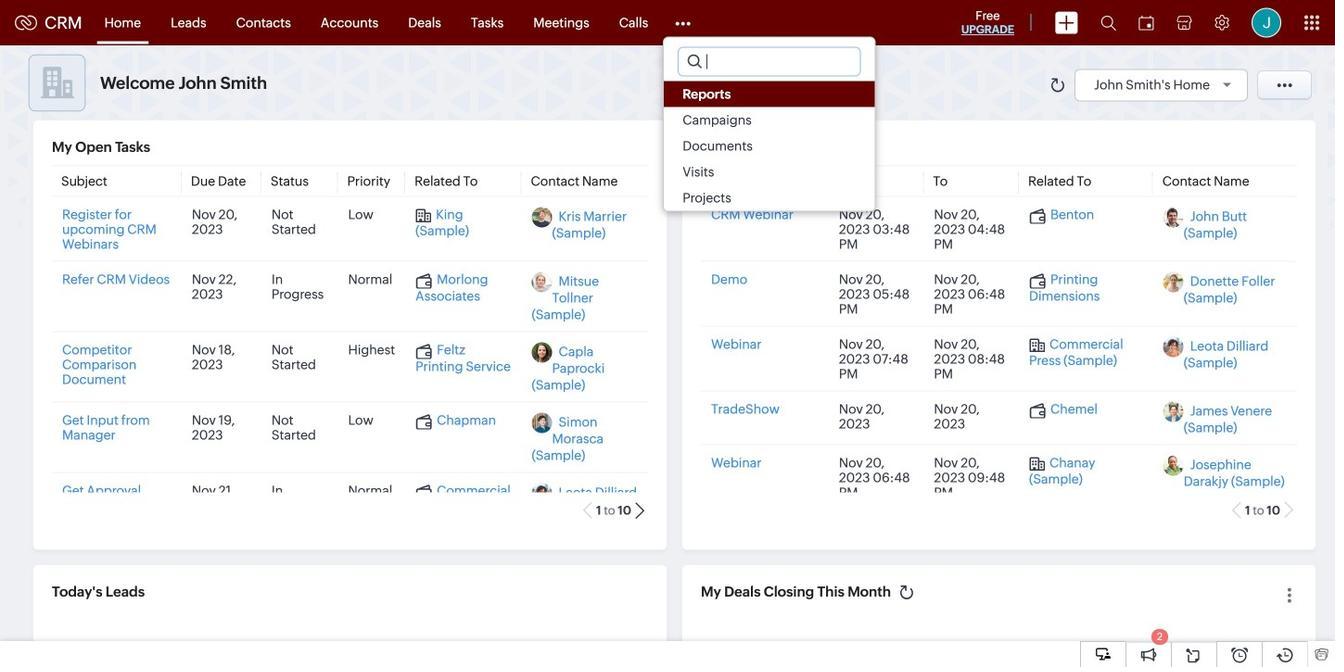 Task type: vqa. For each thing, say whether or not it's contained in the screenshot.
Search Modules Text Field
yes



Task type: describe. For each thing, give the bounding box(es) containing it.
reports option
[[664, 81, 875, 107]]

create menu element
[[1044, 0, 1090, 45]]

calendar image
[[1139, 15, 1155, 30]]

profile element
[[1241, 0, 1293, 45]]

search element
[[1090, 0, 1128, 45]]

Search Modules text field
[[679, 48, 861, 76]]

Other Modules field
[[663, 8, 703, 38]]

logo image
[[15, 15, 37, 30]]



Task type: locate. For each thing, give the bounding box(es) containing it.
create menu image
[[1056, 12, 1079, 34]]

list box
[[664, 81, 875, 211]]

profile image
[[1252, 8, 1282, 38]]

search image
[[1101, 15, 1117, 31]]



